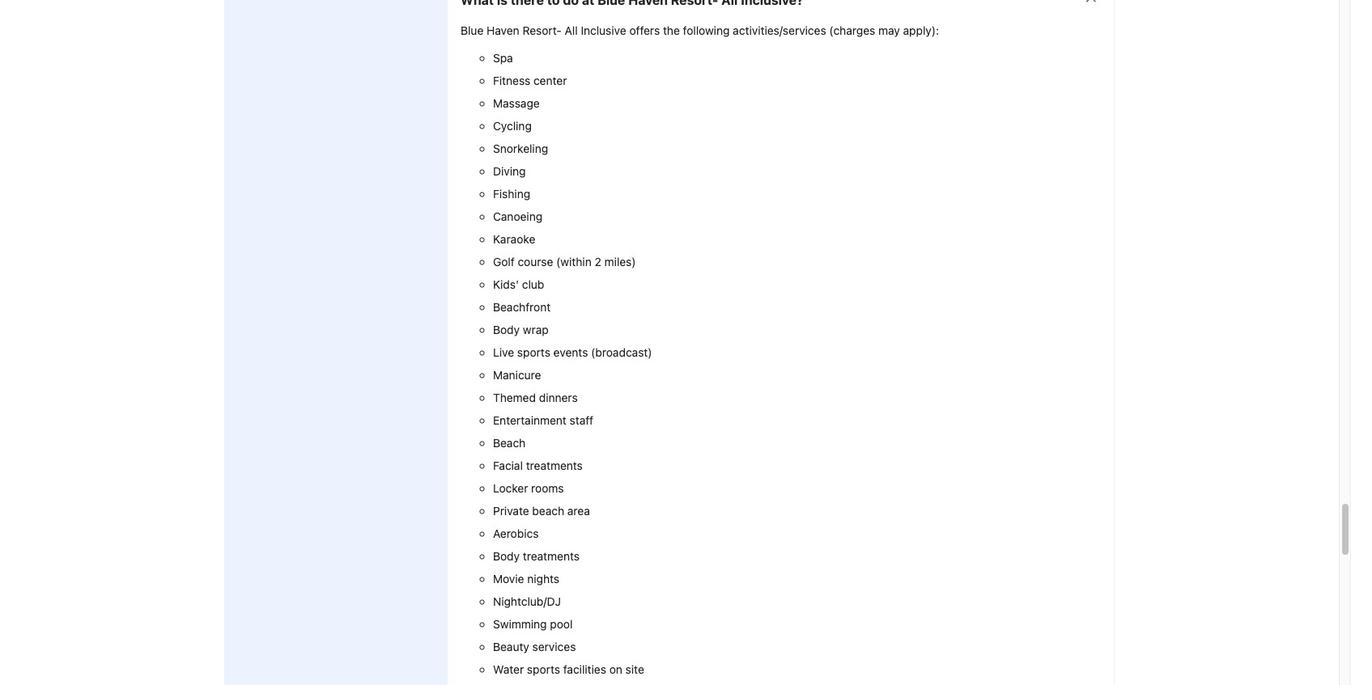 Task type: locate. For each thing, give the bounding box(es) containing it.
kids'
[[493, 277, 519, 291]]

rooms
[[531, 481, 564, 495]]

course
[[518, 255, 553, 268]]

(within
[[556, 255, 592, 268]]

club
[[522, 277, 544, 291]]

body treatments
[[493, 549, 580, 563]]

beauty services
[[493, 640, 576, 654]]

area
[[568, 504, 590, 518]]

fitness
[[493, 73, 531, 87]]

1 vertical spatial sports
[[527, 663, 560, 677]]

facial
[[493, 459, 523, 473]]

0 vertical spatial treatments
[[526, 459, 583, 473]]

1 vertical spatial body
[[493, 549, 520, 563]]

1 vertical spatial treatments
[[523, 549, 580, 563]]

1 body from the top
[[493, 323, 520, 336]]

body up live
[[493, 323, 520, 336]]

treatments up nights
[[523, 549, 580, 563]]

body
[[493, 323, 520, 336], [493, 549, 520, 563]]

offers
[[630, 23, 660, 37]]

movie nights
[[493, 572, 560, 586]]

activities/services
[[733, 23, 827, 37]]

2 body from the top
[[493, 549, 520, 563]]

beach
[[493, 436, 526, 450]]

following
[[683, 23, 730, 37]]

facial treatments
[[493, 459, 583, 473]]

themed dinners
[[493, 391, 578, 405]]

the
[[663, 23, 680, 37]]

apply):
[[903, 23, 939, 37]]

0 vertical spatial body
[[493, 323, 520, 336]]

pool
[[550, 617, 573, 631]]

treatments up rooms
[[526, 459, 583, 473]]

manicure
[[493, 368, 541, 382]]

treatments
[[526, 459, 583, 473], [523, 549, 580, 563]]

sports down wrap
[[517, 345, 551, 359]]

dinners
[[539, 391, 578, 405]]

(charges
[[830, 23, 876, 37]]

golf
[[493, 255, 515, 268]]

cycling
[[493, 119, 532, 132]]

live sports events (broadcast)
[[493, 345, 652, 359]]

body up movie
[[493, 549, 520, 563]]

fishing
[[493, 187, 531, 200]]

wrap
[[523, 323, 549, 336]]

beachfront
[[493, 300, 551, 314]]

events
[[554, 345, 588, 359]]

may
[[879, 23, 900, 37]]

golf course (within 2 miles)
[[493, 255, 636, 268]]

canoeing
[[493, 209, 543, 223]]

entertainment
[[493, 413, 567, 427]]

all
[[565, 23, 578, 37]]

locker
[[493, 481, 528, 495]]

(broadcast)
[[591, 345, 652, 359]]

sports
[[517, 345, 551, 359], [527, 663, 560, 677]]

haven
[[487, 23, 520, 37]]

body for body treatments
[[493, 549, 520, 563]]

fitness center
[[493, 73, 567, 87]]

2
[[595, 255, 602, 268]]

diving
[[493, 164, 526, 178]]

swimming
[[493, 617, 547, 631]]

sports down beauty services
[[527, 663, 560, 677]]

0 vertical spatial sports
[[517, 345, 551, 359]]



Task type: describe. For each thing, give the bounding box(es) containing it.
beach
[[532, 504, 564, 518]]

beauty
[[493, 640, 530, 654]]

live
[[493, 345, 514, 359]]

sports for events
[[517, 345, 551, 359]]

aerobics
[[493, 527, 539, 541]]

body wrap
[[493, 323, 549, 336]]

facilities
[[563, 663, 607, 677]]

site
[[626, 663, 644, 677]]

sports for facilities
[[527, 663, 560, 677]]

spa
[[493, 51, 513, 64]]

private beach area
[[493, 504, 590, 518]]

kids' club
[[493, 277, 544, 291]]

snorkeling
[[493, 141, 548, 155]]

nights
[[527, 572, 560, 586]]

movie
[[493, 572, 524, 586]]

inclusive
[[581, 23, 627, 37]]

locker rooms
[[493, 481, 564, 495]]

miles)
[[605, 255, 636, 268]]

private
[[493, 504, 529, 518]]

treatments for facial treatments
[[526, 459, 583, 473]]

staff
[[570, 413, 594, 427]]

services
[[533, 640, 576, 654]]

body for body wrap
[[493, 323, 520, 336]]

karaoke
[[493, 232, 536, 246]]

nightclub/dj
[[493, 595, 561, 609]]

center
[[534, 73, 567, 87]]

massage
[[493, 96, 540, 110]]

water sports facilities on site
[[493, 663, 644, 677]]

water
[[493, 663, 524, 677]]

themed
[[493, 391, 536, 405]]

swimming pool
[[493, 617, 573, 631]]

blue
[[461, 23, 484, 37]]

entertainment staff
[[493, 413, 594, 427]]

treatments for body treatments
[[523, 549, 580, 563]]

blue haven resort- all inclusive offers the following activities/services (charges may apply):
[[461, 23, 939, 37]]

resort-
[[523, 23, 562, 37]]

on
[[610, 663, 623, 677]]



Task type: vqa. For each thing, say whether or not it's contained in the screenshot.
Locker rooms
yes



